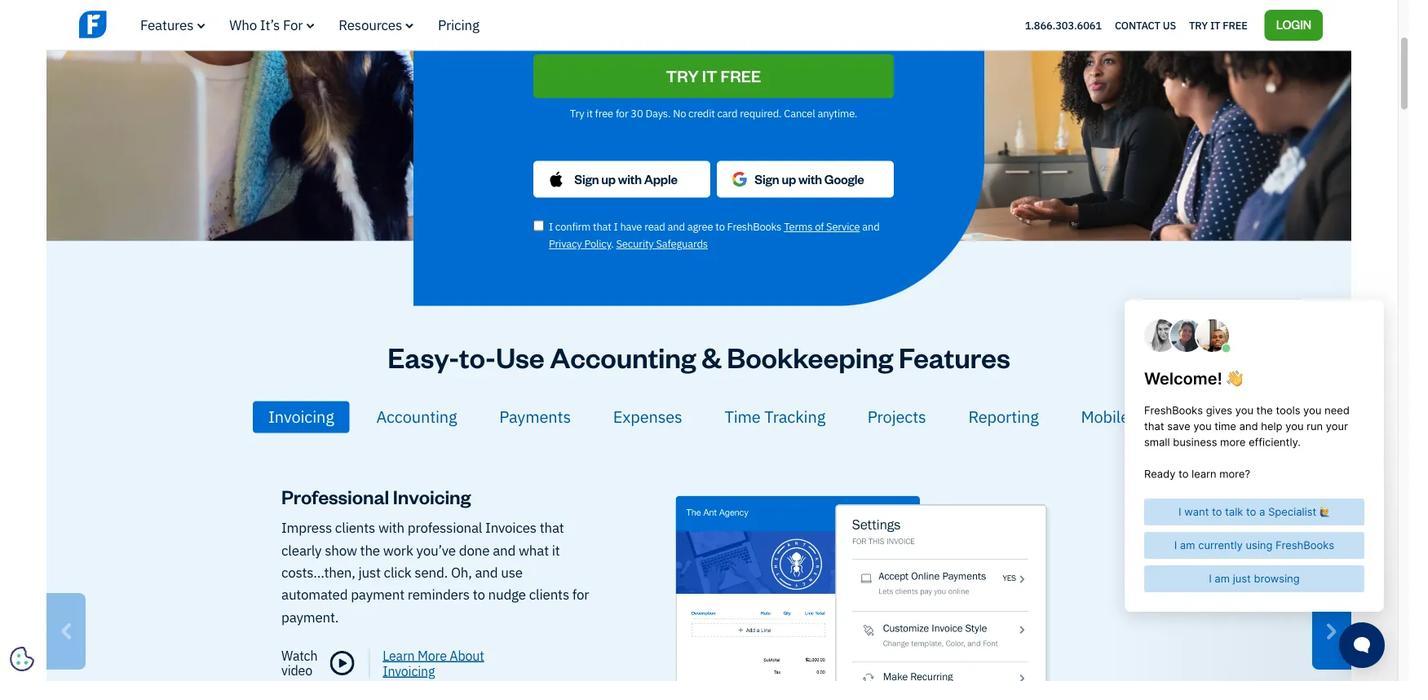 Task type: describe. For each thing, give the bounding box(es) containing it.
payment
[[351, 587, 404, 604]]

1 vertical spatial invoicing
[[393, 485, 471, 510]]

apple logo image
[[548, 171, 564, 188]]

try it free
[[666, 65, 761, 87]]

invoices
[[485, 520, 537, 538]]

login
[[1276, 17, 1312, 32]]

0 vertical spatial accounting
[[550, 339, 696, 376]]

1 i from the left
[[549, 220, 553, 234]]

google
[[824, 171, 864, 187]]

terms of service link
[[784, 220, 860, 234]]

mobile
[[1081, 407, 1130, 428]]

anytime.
[[818, 107, 857, 120]]

accounting inside accounting link
[[376, 407, 457, 428]]

learn
[[383, 648, 415, 665]]

reporting link
[[953, 402, 1054, 434]]

work
[[383, 542, 413, 560]]

easy-
[[388, 339, 459, 376]]

reporting
[[968, 407, 1039, 428]]

0 vertical spatial for
[[616, 107, 628, 120]]

to-
[[459, 339, 496, 376]]

sign up with google link
[[717, 160, 894, 199]]

&
[[702, 339, 721, 376]]

to inside i confirm that i have read and agree to freshbooks terms of service and privacy policy . security safeguards
[[716, 220, 725, 234]]

click
[[384, 564, 411, 582]]

with for google
[[798, 171, 822, 187]]

the
[[360, 542, 380, 560]]

who it's for link
[[229, 16, 314, 34]]

free
[[595, 107, 613, 120]]

and down invoices
[[493, 542, 516, 560]]

nudge
[[488, 587, 526, 604]]

time
[[725, 407, 761, 428]]

no
[[673, 107, 686, 120]]

professional
[[281, 485, 389, 510]]

Enter Your Email email field
[[533, 1, 894, 42]]

card
[[717, 107, 738, 120]]

for
[[283, 16, 303, 34]]

easy-to-use accounting & bookkeeping features
[[388, 339, 1010, 376]]

2 i from the left
[[614, 220, 618, 234]]

it for free
[[587, 107, 593, 120]]

google logo image
[[732, 160, 748, 199]]

0 horizontal spatial clients
[[335, 520, 375, 538]]

cancel
[[784, 107, 815, 120]]

more
[[418, 648, 447, 665]]

clearly
[[281, 542, 322, 560]]

30
[[631, 107, 643, 120]]

0 horizontal spatial features
[[140, 16, 194, 34]]

read
[[644, 220, 665, 234]]

and right service
[[862, 220, 880, 234]]

sign up with apple link
[[533, 162, 710, 198]]

professional
[[408, 520, 482, 538]]

have
[[620, 220, 642, 234]]

projects link
[[852, 402, 942, 434]]

who
[[229, 16, 257, 34]]

invoicing link
[[253, 402, 350, 434]]

cookie preferences image
[[10, 648, 34, 672]]

time tracking link
[[709, 402, 841, 434]]

try for try it free
[[666, 65, 699, 87]]

pricing
[[438, 16, 479, 34]]

learn more about invoicing
[[383, 648, 484, 681]]

privacy
[[549, 237, 582, 251]]

and right 'oh,'
[[475, 564, 498, 582]]

login link
[[1265, 10, 1323, 41]]

terms
[[784, 220, 813, 234]]

show
[[325, 542, 357, 560]]

apple
[[644, 171, 678, 187]]

that inside impress clients with professional invoices that clearly show the work you've done and what it costs…then, just click send. oh, and use automated payment reminders to nudge clients for payment.
[[540, 520, 564, 538]]

it
[[702, 65, 717, 87]]

use
[[496, 339, 544, 376]]

use
[[501, 564, 523, 582]]

just
[[358, 564, 381, 582]]

sign for sign up with google
[[755, 171, 779, 187]]

tracking
[[764, 407, 825, 428]]

i confirm that i have read and agree to freshbooks terms of service and privacy policy . security safeguards
[[549, 220, 880, 251]]

contact us
[[1115, 18, 1176, 32]]

.
[[611, 237, 614, 251]]

you've
[[416, 542, 456, 560]]

learn more about invoicing link
[[370, 648, 517, 681]]

payment.
[[281, 609, 339, 627]]

free for try it free
[[721, 65, 761, 87]]

it's
[[260, 16, 280, 34]]

try it free button
[[533, 55, 894, 99]]



Task type: vqa. For each thing, say whether or not it's contained in the screenshot.
888-
no



Task type: locate. For each thing, give the bounding box(es) containing it.
that inside i confirm that i have read and agree to freshbooks terms of service and privacy policy . security safeguards
[[593, 220, 611, 234]]

privacy policy link
[[549, 237, 611, 251]]

1 vertical spatial free
[[721, 65, 761, 87]]

i
[[549, 220, 553, 234], [614, 220, 618, 234]]

freshbooks logo image
[[79, 9, 206, 40]]

time tracking
[[725, 407, 825, 428]]

with
[[618, 171, 642, 187], [798, 171, 822, 187], [378, 520, 405, 538]]

1 horizontal spatial that
[[593, 220, 611, 234]]

sign
[[574, 171, 599, 187], [755, 171, 779, 187]]

2 horizontal spatial it
[[1210, 18, 1220, 32]]

1 vertical spatial try
[[666, 65, 699, 87]]

1 horizontal spatial accounting
[[550, 339, 696, 376]]

sign right google logo
[[755, 171, 779, 187]]

to
[[716, 220, 725, 234], [473, 587, 485, 604]]

it right us
[[1210, 18, 1220, 32]]

try for try it free for 30 days. no credit card required. cancel anytime.
[[570, 107, 584, 120]]

expenses
[[613, 407, 682, 428]]

to right agree
[[716, 220, 725, 234]]

1 vertical spatial to
[[473, 587, 485, 604]]

features
[[140, 16, 194, 34], [899, 339, 1010, 376]]

0 horizontal spatial it
[[552, 542, 560, 560]]

2 sign from the left
[[755, 171, 779, 187]]

resources link
[[339, 16, 414, 34]]

free inside 'button'
[[721, 65, 761, 87]]

sign up with google
[[755, 171, 864, 187]]

watch
[[281, 648, 318, 665]]

0 horizontal spatial with
[[378, 520, 405, 538]]

features up reporting
[[899, 339, 1010, 376]]

sign for sign up with apple
[[574, 171, 599, 187]]

accounting up expenses
[[550, 339, 696, 376]]

sign up with apple
[[574, 171, 678, 187]]

0 vertical spatial it
[[1210, 18, 1220, 32]]

1 horizontal spatial clients
[[529, 587, 569, 604]]

with left apple
[[618, 171, 642, 187]]

with up work
[[378, 520, 405, 538]]

free
[[1223, 18, 1248, 32], [721, 65, 761, 87]]

confirm
[[555, 220, 591, 234]]

contact
[[1115, 18, 1161, 32]]

projects
[[868, 407, 926, 428]]

of
[[815, 220, 824, 234]]

impress
[[281, 520, 332, 538]]

1 vertical spatial clients
[[529, 587, 569, 604]]

policy
[[584, 237, 611, 251]]

try for try it free
[[1189, 18, 1208, 32]]

1 horizontal spatial with
[[618, 171, 642, 187]]

1 vertical spatial that
[[540, 520, 564, 538]]

1 horizontal spatial i
[[614, 220, 618, 234]]

safeguards
[[656, 237, 708, 251]]

costs…then,
[[281, 564, 355, 582]]

cookie consent banner dialog
[[12, 481, 257, 670]]

1 vertical spatial features
[[899, 339, 1010, 376]]

2 horizontal spatial try
[[1189, 18, 1208, 32]]

to left the nudge
[[473, 587, 485, 604]]

contact us link
[[1115, 14, 1176, 36]]

1 horizontal spatial free
[[1223, 18, 1248, 32]]

1 horizontal spatial to
[[716, 220, 725, 234]]

it
[[1210, 18, 1220, 32], [587, 107, 593, 120], [552, 542, 560, 560]]

0 horizontal spatial i
[[549, 220, 553, 234]]

resources
[[339, 16, 402, 34]]

watch video
[[281, 648, 318, 680]]

features link
[[140, 16, 205, 34]]

freshbooks
[[727, 220, 782, 234]]

invoicing
[[268, 407, 334, 428], [393, 485, 471, 510], [383, 663, 435, 681]]

2 vertical spatial invoicing
[[383, 663, 435, 681]]

with inside "sign up with apple" link
[[618, 171, 642, 187]]

with inside impress clients with professional invoices that clearly show the work you've done and what it costs…then, just click send. oh, and use automated payment reminders to nudge clients for payment.
[[378, 520, 405, 538]]

0 vertical spatial clients
[[335, 520, 375, 538]]

that up what on the left of the page
[[540, 520, 564, 538]]

0 horizontal spatial to
[[473, 587, 485, 604]]

try inside 'button'
[[666, 65, 699, 87]]

1 horizontal spatial try
[[666, 65, 699, 87]]

1 sign from the left
[[574, 171, 599, 187]]

None checkbox
[[533, 221, 544, 232]]

for left '30'
[[616, 107, 628, 120]]

reminders
[[408, 587, 470, 604]]

clients right the nudge
[[529, 587, 569, 604]]

for inside impress clients with professional invoices that clearly show the work you've done and what it costs…then, just click send. oh, and use automated payment reminders to nudge clients for payment.
[[572, 587, 589, 604]]

pricing link
[[438, 16, 479, 34]]

0 vertical spatial features
[[140, 16, 194, 34]]

0 vertical spatial free
[[1223, 18, 1248, 32]]

try left it
[[666, 65, 699, 87]]

1 vertical spatial accounting
[[376, 407, 457, 428]]

it for free
[[1210, 18, 1220, 32]]

try
[[1189, 18, 1208, 32], [666, 65, 699, 87], [570, 107, 584, 120]]

try it free link
[[1189, 14, 1248, 36]]

0 horizontal spatial free
[[721, 65, 761, 87]]

us
[[1163, 18, 1176, 32]]

accounting link
[[361, 402, 473, 434]]

security safeguards link
[[616, 237, 708, 251]]

send.
[[415, 564, 448, 582]]

agree
[[687, 220, 713, 234]]

what
[[519, 542, 549, 560]]

automated
[[281, 587, 348, 604]]

invoicing inside learn more about invoicing
[[383, 663, 435, 681]]

oh,
[[451, 564, 472, 582]]

0 horizontal spatial sign
[[574, 171, 599, 187]]

accounting
[[550, 339, 696, 376], [376, 407, 457, 428]]

try right us
[[1189, 18, 1208, 32]]

0 vertical spatial try
[[1189, 18, 1208, 32]]

1 horizontal spatial features
[[899, 339, 1010, 376]]

0 horizontal spatial accounting
[[376, 407, 457, 428]]

0 vertical spatial to
[[716, 220, 725, 234]]

up up terms
[[782, 171, 796, 187]]

free for try it free
[[1223, 18, 1248, 32]]

try left free
[[570, 107, 584, 120]]

0 horizontal spatial try
[[570, 107, 584, 120]]

2 horizontal spatial with
[[798, 171, 822, 187]]

with for apple
[[618, 171, 642, 187]]

1 horizontal spatial it
[[587, 107, 593, 120]]

try it free
[[1189, 18, 1248, 32]]

1 horizontal spatial for
[[616, 107, 628, 120]]

it inside impress clients with professional invoices that clearly show the work you've done and what it costs…then, just click send. oh, and use automated payment reminders to nudge clients for payment.
[[552, 542, 560, 560]]

that
[[593, 220, 611, 234], [540, 520, 564, 538]]

security
[[616, 237, 654, 251]]

to inside impress clients with professional invoices that clearly show the work you've done and what it costs…then, just click send. oh, and use automated payment reminders to nudge clients for payment.
[[473, 587, 485, 604]]

and up safeguards
[[668, 220, 685, 234]]

with for professional
[[378, 520, 405, 538]]

1 horizontal spatial sign
[[755, 171, 779, 187]]

1.866.303.6061
[[1025, 18, 1102, 32]]

it right what on the left of the page
[[552, 542, 560, 560]]

try it free for 30 days. no credit card required. cancel anytime.
[[570, 107, 857, 120]]

free left login link
[[1223, 18, 1248, 32]]

1.866.303.6061 link
[[1025, 18, 1102, 32]]

expenses link
[[598, 402, 698, 434]]

service
[[826, 220, 860, 234]]

1 vertical spatial it
[[587, 107, 593, 120]]

2 vertical spatial it
[[552, 542, 560, 560]]

it left free
[[587, 107, 593, 120]]

for
[[616, 107, 628, 120], [572, 587, 589, 604]]

i left confirm
[[549, 220, 553, 234]]

days.
[[646, 107, 671, 120]]

credit
[[688, 107, 715, 120]]

impress clients with professional invoices that clearly show the work you've done and what it costs…then, just click send. oh, and use automated payment reminders to nudge clients for payment.
[[281, 520, 589, 627]]

free right it
[[721, 65, 761, 87]]

0 horizontal spatial that
[[540, 520, 564, 538]]

required.
[[740, 107, 782, 120]]

1 horizontal spatial up
[[782, 171, 796, 187]]

up for sign up with google
[[782, 171, 796, 187]]

about
[[450, 648, 484, 665]]

who it's for
[[229, 16, 303, 34]]

1 vertical spatial for
[[572, 587, 589, 604]]

2 up from the left
[[782, 171, 796, 187]]

2 vertical spatial try
[[570, 107, 584, 120]]

0 horizontal spatial for
[[572, 587, 589, 604]]

up for sign up with apple
[[601, 171, 616, 187]]

with inside sign up with google link
[[798, 171, 822, 187]]

payments link
[[484, 402, 586, 434]]

up
[[601, 171, 616, 187], [782, 171, 796, 187]]

up right 'apple logo' at left
[[601, 171, 616, 187]]

sign right 'apple logo' at left
[[574, 171, 599, 187]]

features left who
[[140, 16, 194, 34]]

for right the nudge
[[572, 587, 589, 604]]

done
[[459, 542, 490, 560]]

up inside "sign up with apple" link
[[601, 171, 616, 187]]

1 up from the left
[[601, 171, 616, 187]]

0 vertical spatial that
[[593, 220, 611, 234]]

i left have
[[614, 220, 618, 234]]

0 horizontal spatial up
[[601, 171, 616, 187]]

video
[[281, 663, 312, 680]]

0 vertical spatial invoicing
[[268, 407, 334, 428]]

professional invoicing
[[281, 485, 471, 510]]

accounting down easy-
[[376, 407, 457, 428]]

clients up show
[[335, 520, 375, 538]]

that up policy
[[593, 220, 611, 234]]

with left google on the top
[[798, 171, 822, 187]]

up inside sign up with google link
[[782, 171, 796, 187]]



